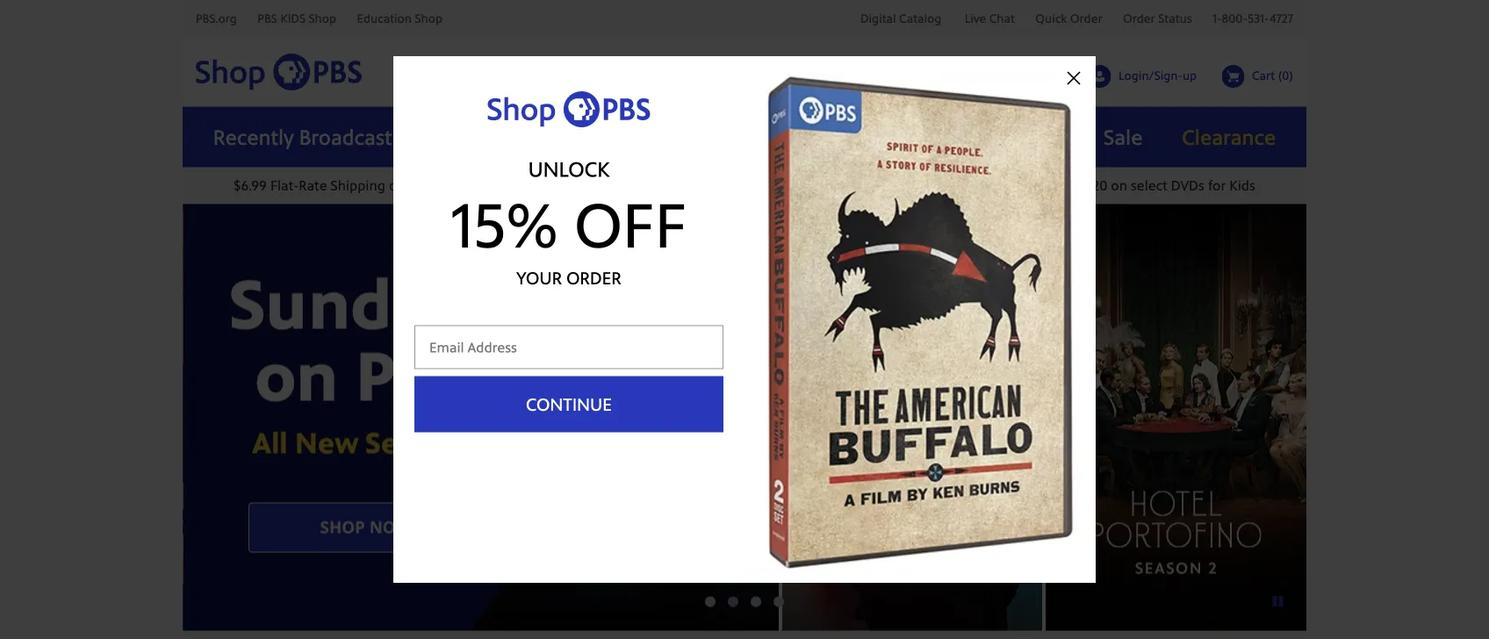 Task type: locate. For each thing, give the bounding box(es) containing it.
for left $20
[[1064, 177, 1082, 194]]

buy for buy 5 for $20 on select dvds for kids
[[1027, 177, 1049, 194]]

on right $20
[[1111, 177, 1127, 194]]

form
[[756, 56, 1054, 94]]

for
[[736, 177, 754, 194], [1064, 177, 1082, 194], [1208, 177, 1226, 194]]

$20
[[1085, 177, 1108, 194]]

531-
[[1248, 11, 1270, 26]]

0 horizontal spatial dvds
[[890, 177, 923, 194]]

dvds right select
[[1171, 177, 1204, 194]]

1 for from the left
[[736, 177, 754, 194]]

pbs kids shop
[[258, 11, 336, 26]]

2 for from the left
[[1064, 177, 1082, 194]]

1 5 from the left
[[725, 177, 732, 194]]

education shop link
[[357, 11, 442, 26]]

0 horizontal spatial order
[[1070, 11, 1102, 26]]

1 horizontal spatial dvds
[[1171, 177, 1204, 194]]

)
[[1289, 67, 1293, 83]]

1 horizontal spatial shop
[[415, 11, 442, 26]]

1 buy from the left
[[698, 177, 721, 194]]

1 horizontal spatial on
[[1111, 177, 1127, 194]]

5 for $20
[[1053, 177, 1060, 194]]

shop
[[309, 11, 336, 26], [415, 11, 442, 26]]

live chat link
[[962, 10, 1015, 27]]

4727
[[1270, 11, 1293, 26]]

on left any on the top of page
[[389, 177, 405, 194]]

with
[[473, 177, 500, 194]]

pause image
[[1273, 595, 1283, 607]]

2 5 from the left
[[1053, 177, 1060, 194]]

buy for buy 5 for $49 over 140 popular dvds
[[698, 177, 721, 194]]

code
[[504, 177, 534, 194]]

1 horizontal spatial for
[[1064, 177, 1082, 194]]

dvds
[[890, 177, 923, 194], [1171, 177, 1204, 194]]

0 horizontal spatial buy
[[698, 177, 721, 194]]

1 shop from the left
[[309, 11, 336, 26]]

1 horizontal spatial buy
[[1027, 177, 1049, 194]]

status
[[1158, 11, 1192, 26]]

for for $20
[[1064, 177, 1082, 194]]

education shop
[[357, 11, 442, 26]]

2 horizontal spatial for
[[1208, 177, 1226, 194]]

shop right kids
[[309, 11, 336, 26]]

buy 5 for $20 on select dvds for kids link
[[1027, 177, 1255, 194]]

order left status
[[1123, 11, 1155, 26]]

$49
[[757, 177, 780, 194]]

0 horizontal spatial shop
[[309, 11, 336, 26]]

order status link
[[1123, 11, 1192, 26]]

for left the $49
[[736, 177, 754, 194]]

chat
[[989, 11, 1015, 26]]

order right quick
[[1070, 11, 1102, 26]]

1 horizontal spatial order
[[1123, 11, 1155, 26]]

0 horizontal spatial for
[[736, 177, 754, 194]]

on for shipping
[[389, 177, 405, 194]]

5 left $20
[[1053, 177, 1060, 194]]

flat-
[[270, 177, 299, 194]]

cart image
[[1222, 65, 1245, 88]]

any
[[409, 177, 431, 194]]

tab list
[[183, 590, 1307, 613]]

1 on from the left
[[389, 177, 405, 194]]

select
[[1131, 177, 1168, 194]]

buy 5 for $49 over 140 popular dvds link
[[698, 177, 923, 194]]

search icon image
[[1026, 65, 1041, 80]]

5 left the $49
[[725, 177, 732, 194]]

buy
[[698, 177, 721, 194], [1027, 177, 1049, 194]]

5
[[725, 177, 732, 194], [1053, 177, 1060, 194]]

5 for $49
[[725, 177, 732, 194]]

3 for from the left
[[1208, 177, 1226, 194]]

on for $20
[[1111, 177, 1127, 194]]

shop right education
[[415, 11, 442, 26]]

pbs
[[258, 11, 277, 26]]

pbs kids shop link
[[258, 11, 336, 26]]

on
[[389, 177, 405, 194], [1111, 177, 1127, 194]]

digital
[[860, 11, 896, 26]]

order
[[1070, 11, 1102, 26], [1123, 11, 1155, 26]]

Search field text field
[[756, 56, 1054, 94]]

0 horizontal spatial on
[[389, 177, 405, 194]]

pbs.org link
[[196, 11, 237, 26]]

login/sign-up
[[1119, 67, 1197, 83]]

dvds right popular
[[890, 177, 923, 194]]

buy 5 for $49 over 140 popular dvds
[[698, 177, 923, 194]]

2 buy from the left
[[1027, 177, 1049, 194]]

shipping
[[331, 177, 385, 194]]

for left kids
[[1208, 177, 1226, 194]]

quick order
[[1036, 11, 1102, 26]]

buy left $20
[[1027, 177, 1049, 194]]

0 horizontal spatial 5
[[725, 177, 732, 194]]

live chat
[[965, 11, 1015, 26]]

2 on from the left
[[1111, 177, 1127, 194]]

1 horizontal spatial 5
[[1053, 177, 1060, 194]]

kids
[[1229, 177, 1255, 194]]

buy left the $49
[[698, 177, 721, 194]]



Task type: describe. For each thing, give the bounding box(es) containing it.
$6.99 flat-rate shipping on any order with code harvest link
[[234, 177, 595, 194]]

popular
[[838, 177, 887, 194]]

cart ( 0 )
[[1252, 67, 1293, 83]]

1 dvds from the left
[[890, 177, 923, 194]]

shop pbs logo image
[[196, 53, 362, 90]]

pbs.org
[[196, 11, 237, 26]]

2 dvds from the left
[[1171, 177, 1204, 194]]

(
[[1278, 67, 1282, 83]]

quick order link
[[1036, 11, 1102, 26]]

1-800-531-4727 link
[[1213, 11, 1293, 26]]

140
[[814, 177, 835, 194]]

over
[[783, 177, 811, 194]]

1-800-531-4727
[[1213, 11, 1293, 26]]

1-
[[1213, 11, 1222, 26]]

rate
[[299, 177, 327, 194]]

order status
[[1123, 11, 1192, 26]]

quick
[[1036, 11, 1067, 26]]

up
[[1183, 67, 1197, 83]]

education
[[357, 11, 412, 26]]

800-
[[1222, 11, 1248, 26]]

buy 5 for $20 on select dvds for kids
[[1027, 177, 1255, 194]]

1 order from the left
[[1070, 11, 1102, 26]]

digital catalog link
[[860, 11, 942, 26]]

login/sign-
[[1119, 67, 1183, 83]]

digital catalog
[[860, 11, 942, 26]]

cart
[[1252, 67, 1275, 83]]

user image
[[1088, 65, 1111, 88]]

order
[[435, 177, 469, 194]]

0
[[1282, 67, 1289, 83]]

catalog
[[899, 11, 942, 26]]

for for $49
[[736, 177, 754, 194]]

$6.99
[[234, 177, 267, 194]]

harvest
[[538, 177, 595, 194]]

$6.99 flat-rate shipping on any order with code harvest
[[234, 177, 595, 194]]

2 shop from the left
[[415, 11, 442, 26]]

live
[[965, 11, 986, 26]]

login/sign-up button
[[1088, 65, 1197, 88]]

2 order from the left
[[1123, 11, 1155, 26]]

kids
[[280, 11, 306, 26]]



Task type: vqa. For each thing, say whether or not it's contained in the screenshot.
Today Only! Take 10% off Popular Sets with code 10SETS link
no



